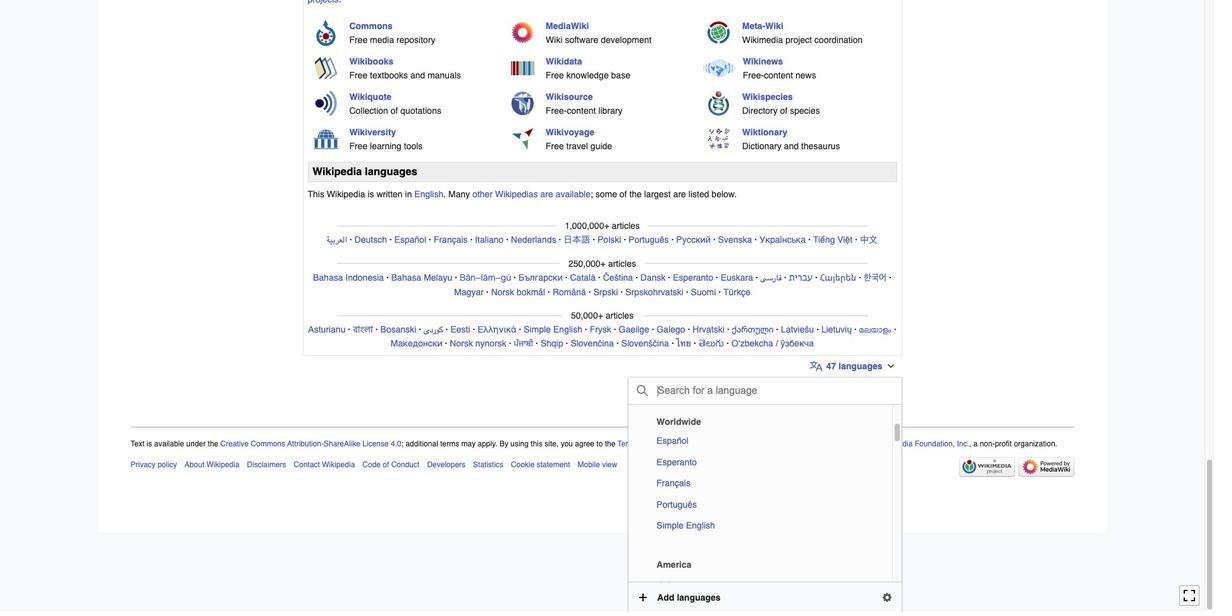 Task type: vqa. For each thing, say whether or not it's contained in the screenshot.
Wikidata Free knowledge base
yes



Task type: describe. For each thing, give the bounding box(es) containing it.
tiếng
[[814, 235, 836, 245]]

ўзбекча
[[781, 339, 814, 349]]

wikiquote collection of quotations
[[350, 92, 442, 116]]

articles for español
[[612, 221, 640, 231]]

wikimedia inside meta-wiki wikimedia project coordination
[[743, 35, 784, 45]]

terms
[[618, 440, 639, 449]]

0 vertical spatial português
[[629, 235, 669, 245]]

creative commons attribution-sharealike license 4.0 link
[[221, 440, 402, 449]]

250,000+ articles heading
[[560, 257, 645, 271]]

română link
[[553, 287, 586, 297]]

bahasa indonesia link
[[313, 272, 384, 283]]

0 horizontal spatial simple english link
[[524, 325, 583, 335]]

cookie statement link
[[511, 461, 570, 469]]

organization.
[[1015, 440, 1058, 449]]

1 horizontal spatial the
[[605, 440, 616, 449]]

lietuvių link
[[822, 325, 852, 335]]

1 horizontal spatial available
[[556, 189, 591, 199]]

wikibooks link
[[350, 56, 394, 66]]

1 horizontal spatial and
[[665, 440, 677, 449]]

nederlands link
[[511, 235, 557, 245]]

1,000,000+
[[565, 221, 610, 231]]

wikibooks logo image
[[315, 57, 337, 79]]

1 vertical spatial available
[[154, 440, 184, 449]]

below.
[[712, 189, 737, 199]]

may
[[462, 440, 476, 449]]

inc.
[[958, 440, 970, 449]]

0 vertical spatial english
[[415, 189, 444, 199]]

2 horizontal spatial english
[[687, 521, 716, 531]]

wikispecies link
[[743, 92, 793, 102]]

1 vertical spatial esperanto link
[[652, 452, 761, 473]]

oʻzbekcha
[[732, 339, 774, 349]]

thesaurus
[[802, 141, 841, 151]]

coordination
[[815, 35, 863, 45]]

wikibooks
[[350, 56, 394, 66]]

wiktionary logo image
[[708, 128, 730, 150]]

0 vertical spatial esperanto
[[673, 272, 714, 283]]

of right some
[[620, 189, 627, 199]]

slovenščina
[[622, 339, 669, 349]]

中文 inside 中文 link
[[657, 580, 675, 592]]

language progressive image
[[810, 360, 823, 373]]

languages for 47 languages
[[839, 362, 883, 372]]

mobile view
[[578, 461, 618, 469]]

tiếng việt link
[[814, 235, 853, 245]]

free for wikivoyage free travel guide
[[546, 141, 564, 151]]

1 horizontal spatial wikimedia
[[878, 440, 913, 449]]

wikivoyage
[[546, 127, 595, 137]]

srpski link
[[594, 287, 618, 297]]

1 horizontal spatial simple english link
[[652, 516, 761, 536]]

1 horizontal spatial privacy
[[680, 440, 704, 449]]

català
[[570, 272, 596, 283]]

software
[[565, 35, 599, 45]]

other
[[473, 189, 493, 199]]

മലയാളം link
[[860, 325, 892, 335]]

mediawiki logo image
[[512, 22, 534, 44]]

1 vertical spatial português
[[657, 500, 697, 510]]

wikipedia for about wikipedia
[[207, 461, 240, 469]]

of inside wikiquote collection of quotations
[[391, 105, 398, 116]]

commons inside commons free media repository
[[350, 21, 393, 31]]

eesti link
[[451, 325, 470, 335]]

日本語
[[564, 236, 591, 244]]

1 horizontal spatial simple
[[657, 521, 684, 531]]

america
[[657, 560, 692, 570]]

wikibooks free textbooks and manuals
[[350, 56, 461, 80]]

footer containing text is available under the
[[131, 427, 1075, 481]]

deutsch link
[[355, 235, 387, 245]]

wikiversity free learning tools
[[350, 127, 423, 151]]

norsk for norsk nynorsk
[[450, 339, 473, 349]]

norsk for norsk bokmål
[[491, 287, 515, 297]]

1 vertical spatial français
[[657, 479, 691, 489]]

250,000+
[[569, 259, 606, 269]]

fullscreen image
[[1184, 590, 1197, 603]]

1 vertical spatial 中文 link
[[652, 575, 761, 597]]

meta-wiki logo image
[[708, 22, 730, 44]]

1 vertical spatial commons
[[251, 440, 286, 449]]

and inside wiktionary dictionary and thesaurus
[[785, 141, 799, 151]]

you
[[561, 440, 573, 449]]

worldwide
[[657, 417, 702, 427]]

0 horizontal spatial the
[[208, 440, 218, 449]]

svenska
[[719, 235, 753, 245]]

wikipedia up this
[[313, 165, 362, 178]]

македонски
[[391, 339, 443, 349]]

മലയാളം
[[860, 325, 892, 335]]

indonesia
[[346, 272, 384, 283]]

türkçe link
[[724, 287, 751, 297]]

norsk nynorsk
[[450, 339, 507, 349]]

bahasa melayu
[[392, 272, 453, 283]]

development
[[601, 35, 652, 45]]

suomi link
[[691, 287, 716, 297]]

free- for wikinews free-content news
[[743, 70, 764, 80]]

code
[[363, 461, 381, 469]]

polski
[[598, 235, 622, 245]]

statement
[[537, 461, 570, 469]]

wikiversity logo image
[[313, 128, 339, 150]]

українська link
[[760, 235, 806, 245]]

english link
[[415, 189, 444, 199]]

media
[[370, 35, 394, 45]]

bahasa for bahasa melayu
[[392, 272, 422, 283]]

nederlands
[[511, 235, 557, 245]]

manuals
[[428, 70, 461, 80]]

0 vertical spatial español link
[[395, 235, 427, 245]]

latviešu link
[[782, 325, 815, 335]]

oʻzbekcha / ўзбекча
[[732, 339, 814, 349]]

of inside the wikispecies directory of species
[[781, 105, 788, 116]]

wikipedia for contact wikipedia
[[322, 461, 355, 469]]

wikiversity
[[350, 127, 396, 137]]

by
[[500, 440, 509, 449]]

ελληνικά link
[[478, 325, 517, 335]]

1 vertical spatial privacy
[[131, 461, 156, 469]]

srpski
[[594, 287, 618, 297]]

content for wikinews
[[764, 70, 794, 80]]

news
[[796, 70, 817, 80]]

wikimedia foundation, inc. , a non-profit organization.
[[878, 440, 1058, 449]]

wikinews logo image
[[704, 59, 736, 77]]

free for wikidata free knowledge base
[[546, 70, 564, 80]]

తెలుగు
[[699, 339, 725, 349]]

polski link
[[598, 235, 622, 245]]

project
[[786, 35, 813, 45]]

use
[[649, 440, 663, 449]]

հայերեն
[[821, 272, 857, 283]]

of left use
[[641, 440, 647, 449]]

wikisource link
[[546, 92, 593, 102]]

code of conduct link
[[363, 461, 420, 469]]

ไทย link
[[677, 339, 692, 349]]

wikiquote
[[350, 92, 392, 102]]

galego
[[657, 325, 686, 335]]

فارسی
[[761, 272, 782, 283]]

47 languages
[[827, 362, 883, 372]]

dictionary
[[743, 141, 782, 151]]

mediawiki
[[546, 21, 589, 31]]



Task type: locate. For each thing, give the bounding box(es) containing it.
čeština
[[603, 272, 633, 283]]

commons logo image
[[316, 19, 336, 46]]

languages right 47
[[839, 362, 883, 372]]

0 horizontal spatial français
[[434, 235, 468, 245]]

about
[[185, 461, 205, 469]]

wikimedia foundation, inc. link
[[878, 440, 970, 449]]

articles up čeština
[[608, 259, 637, 269]]

content down wikisource link
[[567, 105, 596, 116]]

wikispecies logo image
[[708, 91, 730, 117]]

quotations
[[401, 105, 442, 116]]

Search for a language text field
[[657, 381, 889, 401]]

0 vertical spatial español
[[395, 235, 427, 245]]

1 horizontal spatial 中文 link
[[860, 234, 878, 246]]

1 vertical spatial english
[[554, 325, 583, 335]]

are left "listed"
[[674, 189, 686, 199]]

free inside the wikiversity free learning tools
[[350, 141, 368, 151]]

0 horizontal spatial simple
[[524, 325, 551, 335]]

free for wikibooks free textbooks and manuals
[[350, 70, 368, 80]]

0 horizontal spatial english
[[415, 189, 444, 199]]

한국어 magyar
[[454, 272, 887, 297]]

are right wikipedias
[[541, 189, 554, 199]]

0 vertical spatial available
[[556, 189, 591, 199]]

free down 'wikidata' link
[[546, 70, 564, 80]]

1 horizontal spatial français link
[[652, 473, 761, 494]]

english up america
[[687, 521, 716, 531]]

0 horizontal spatial español link
[[395, 235, 427, 245]]

privacy down text
[[131, 461, 156, 469]]

1 horizontal spatial bahasa
[[392, 272, 422, 283]]

footer
[[131, 427, 1075, 481]]

free inside wikibooks free textbooks and manuals
[[350, 70, 368, 80]]

1 vertical spatial 中文
[[657, 580, 675, 592]]

中文 up add
[[657, 580, 675, 592]]

available up policy
[[154, 440, 184, 449]]

0 horizontal spatial wiki
[[546, 35, 563, 45]]

2 horizontal spatial the
[[630, 189, 642, 199]]

français link
[[434, 235, 468, 245], [652, 473, 761, 494]]

1 vertical spatial and
[[785, 141, 799, 151]]

license
[[363, 440, 389, 449]]

of left species
[[781, 105, 788, 116]]

0 horizontal spatial commons
[[251, 440, 286, 449]]

中文 link
[[860, 234, 878, 246], [652, 575, 761, 597]]

knowledge
[[567, 70, 609, 80]]

articles for bosanski
[[606, 311, 634, 321]]

asturianu link
[[308, 325, 346, 335]]

english up shqip link
[[554, 325, 583, 335]]

of right code
[[383, 461, 389, 469]]

1 horizontal spatial français
[[657, 479, 691, 489]]

עברית
[[789, 272, 813, 283]]

2 horizontal spatial languages
[[839, 362, 883, 372]]

mediawiki wiki software development
[[546, 21, 652, 45]]

free for commons free media repository
[[350, 35, 368, 45]]

wikipedia for this wikipedia is written in english . many other wikipedias are available ; some of the largest are listed below.
[[327, 189, 365, 199]]

melayu
[[424, 272, 453, 283]]

content inside wikisource free-content library
[[567, 105, 596, 116]]

the right under
[[208, 440, 218, 449]]

0 horizontal spatial español
[[395, 235, 427, 245]]

250,000+ articles
[[569, 259, 637, 269]]

to
[[597, 440, 603, 449]]

português link
[[629, 235, 669, 245], [652, 495, 761, 515]]

1 vertical spatial wiki
[[546, 35, 563, 45]]

中文 right việt
[[860, 234, 878, 246]]

free down 'wikiversity'
[[350, 141, 368, 151]]

0 vertical spatial norsk
[[491, 287, 515, 297]]

0 horizontal spatial privacy
[[131, 461, 156, 469]]

1 horizontal spatial español link
[[652, 431, 761, 451]]

wikisource free-content library
[[546, 92, 623, 116]]

and left 'manuals'
[[411, 70, 425, 80]]

1 vertical spatial simple
[[657, 521, 684, 531]]

galego link
[[657, 325, 686, 335]]

1 horizontal spatial english
[[554, 325, 583, 335]]

articles inside 250,000+ articles heading
[[608, 259, 637, 269]]

wiki up wikinews
[[766, 21, 784, 31]]

wikivoyage logo image
[[512, 128, 534, 150]]

0 horizontal spatial are
[[541, 189, 554, 199]]

norsk bokmål
[[491, 287, 546, 297]]

this
[[531, 440, 543, 449]]

bahasa left indonesia
[[313, 272, 343, 283]]

1 vertical spatial esperanto
[[657, 457, 697, 468]]

1 horizontal spatial norsk
[[491, 287, 515, 297]]

wikiversity link
[[350, 127, 396, 137]]

2 vertical spatial and
[[665, 440, 677, 449]]

; left some
[[591, 189, 593, 199]]

0 horizontal spatial norsk
[[450, 339, 473, 349]]

1 vertical spatial languages
[[839, 362, 883, 372]]

中文
[[860, 234, 878, 246], [657, 580, 675, 592]]

0 horizontal spatial free-
[[546, 105, 567, 116]]

0 horizontal spatial simple english
[[524, 325, 583, 335]]

text
[[131, 440, 145, 449]]

suomi
[[691, 287, 716, 297]]

simple english link up shqip
[[524, 325, 583, 335]]

free- down wikisource link
[[546, 105, 567, 116]]

wikimedia down meta-wiki link
[[743, 35, 784, 45]]

ελληνικά
[[478, 325, 517, 335]]

english right in
[[415, 189, 444, 199]]

simple
[[524, 325, 551, 335], [657, 521, 684, 531]]

; left additional
[[402, 440, 404, 449]]

some
[[596, 189, 618, 199]]

wiki inside mediawiki wiki software development
[[546, 35, 563, 45]]

2 bahasa from the left
[[392, 272, 422, 283]]

français link left italiano link
[[434, 235, 468, 245]]

magyar link
[[454, 287, 484, 297]]

0 horizontal spatial 中文 link
[[652, 575, 761, 597]]

is right text
[[147, 440, 152, 449]]

eesti
[[451, 325, 470, 335]]

0 horizontal spatial languages
[[365, 165, 418, 178]]

0 horizontal spatial and
[[411, 70, 425, 80]]

esperanto down use
[[657, 457, 697, 468]]

norsk down gú
[[491, 287, 515, 297]]

1 vertical spatial free-
[[546, 105, 567, 116]]

content
[[764, 70, 794, 80], [567, 105, 596, 116]]

wiki for mediawiki
[[546, 35, 563, 45]]

dansk link
[[641, 272, 666, 283]]

2 horizontal spatial and
[[785, 141, 799, 151]]

0 vertical spatial wiki
[[766, 21, 784, 31]]

wikipedia down wikipedia languages
[[327, 189, 365, 199]]

travel
[[567, 141, 588, 151]]

free down commons link
[[350, 35, 368, 45]]

and
[[411, 70, 425, 80], [785, 141, 799, 151], [665, 440, 677, 449]]

languages for add languages
[[677, 593, 721, 603]]

asturianu
[[308, 325, 346, 335]]

1 vertical spatial simple english
[[657, 521, 716, 531]]

and inside wikibooks free textbooks and manuals
[[411, 70, 425, 80]]

0 vertical spatial português link
[[629, 235, 669, 245]]

1 vertical spatial articles
[[608, 259, 637, 269]]

articles inside 1,000,000+ articles heading
[[612, 221, 640, 231]]

and left thesaurus
[[785, 141, 799, 151]]

wikimedia foundation image
[[960, 457, 1015, 477]]

wikipedia down sharealike
[[322, 461, 355, 469]]

0 vertical spatial is
[[368, 189, 374, 199]]

1 horizontal spatial is
[[368, 189, 374, 199]]

wiktionary link
[[743, 127, 788, 137]]

wikidata logo image
[[508, 60, 538, 76]]

తెలుగు link
[[699, 339, 725, 349]]

mediawiki link
[[546, 21, 589, 31]]

français link down privacy policy link
[[652, 473, 761, 494]]

wiki down mediawiki at the top left
[[546, 35, 563, 45]]

dansk
[[641, 272, 666, 283]]

wikisource logo image
[[512, 92, 534, 115]]

free inside the wikivoyage free travel guide
[[546, 141, 564, 151]]

norsk bokmål link
[[491, 287, 546, 297]]

1 vertical spatial is
[[147, 440, 152, 449]]

None text field
[[657, 381, 889, 401]]

articles up gaeilge link
[[606, 311, 634, 321]]

0 vertical spatial français link
[[434, 235, 468, 245]]

frysk
[[590, 325, 612, 335]]

free for wikiversity free learning tools
[[350, 141, 368, 151]]

this
[[308, 189, 325, 199]]

50,000+ articles heading
[[562, 309, 643, 323]]

1 horizontal spatial commons
[[350, 21, 393, 31]]

1 vertical spatial content
[[567, 105, 596, 116]]

content inside wikinews free-content news
[[764, 70, 794, 80]]

esperanto up suomi link in the top right of the page
[[673, 272, 714, 283]]

1 bahasa from the left
[[313, 272, 343, 283]]

العربية link
[[327, 235, 347, 245]]

free inside commons free media repository
[[350, 35, 368, 45]]

wiki inside meta-wiki wikimedia project coordination
[[766, 21, 784, 31]]

1 horizontal spatial wiki
[[766, 21, 784, 31]]

0 horizontal spatial is
[[147, 440, 152, 449]]

available left some
[[556, 189, 591, 199]]

esperanto link down privacy policy link
[[652, 452, 761, 473]]

free- down wikinews
[[743, 70, 764, 80]]

wikimedia left foundation,
[[878, 440, 913, 449]]

policy
[[707, 440, 726, 449]]

wikipedia down the creative
[[207, 461, 240, 469]]

0 vertical spatial simple english link
[[524, 325, 583, 335]]

español link up bahasa melayu
[[395, 235, 427, 245]]

the left largest
[[630, 189, 642, 199]]

content for wikisource
[[567, 105, 596, 116]]

commons up disclaimers link
[[251, 440, 286, 449]]

0 horizontal spatial wikimedia
[[743, 35, 784, 45]]

listed
[[689, 189, 710, 199]]

1 horizontal spatial are
[[674, 189, 686, 199]]

available
[[556, 189, 591, 199], [154, 440, 184, 449]]

2 vertical spatial articles
[[606, 311, 634, 321]]

languages inside button
[[677, 593, 721, 603]]

free- inside wikisource free-content library
[[546, 105, 567, 116]]

2 vertical spatial english
[[687, 521, 716, 531]]

site,
[[545, 440, 559, 449]]

free
[[350, 35, 368, 45], [350, 70, 368, 80], [546, 70, 564, 80], [350, 141, 368, 151], [546, 141, 564, 151]]

0 vertical spatial esperanto link
[[673, 272, 714, 283]]

and right use
[[665, 440, 677, 449]]

disclaimers
[[247, 461, 286, 469]]

1 horizontal spatial content
[[764, 70, 794, 80]]

bahasa left melayu
[[392, 272, 422, 283]]

commons up media
[[350, 21, 393, 31]]

বাংলা link
[[353, 325, 373, 335]]

free- for wikisource free-content library
[[546, 105, 567, 116]]

languages for wikipedia languages
[[365, 165, 418, 178]]

simple up america
[[657, 521, 684, 531]]

1 vertical spatial español link
[[652, 431, 761, 451]]

0 vertical spatial privacy
[[680, 440, 704, 449]]

articles inside 50,000+ articles heading
[[606, 311, 634, 321]]

4.0
[[391, 440, 402, 449]]

1,000,000+ articles heading
[[556, 219, 649, 233]]

privacy policy link
[[680, 440, 726, 449]]

slovenščina link
[[622, 339, 669, 349]]

1 vertical spatial português link
[[652, 495, 761, 515]]

wiki for meta-
[[766, 21, 784, 31]]

nynorsk
[[476, 339, 507, 349]]

free down "wikivoyage" link
[[546, 141, 564, 151]]

textbooks
[[370, 70, 408, 80]]

largest
[[645, 189, 671, 199]]

the right "to"
[[605, 440, 616, 449]]

attribution-
[[287, 440, 324, 449]]

1 are from the left
[[541, 189, 554, 199]]

norsk down eesti
[[450, 339, 473, 349]]

the
[[630, 189, 642, 199], [208, 440, 218, 449], [605, 440, 616, 449]]

under
[[186, 440, 206, 449]]

repository
[[397, 35, 436, 45]]

simple up ਪੰਜਾਬੀ link
[[524, 325, 551, 335]]

0 vertical spatial articles
[[612, 221, 640, 231]]

2 are from the left
[[674, 189, 686, 199]]

0 horizontal spatial français link
[[434, 235, 468, 245]]

wikiquote logo image
[[315, 91, 337, 117]]

languages right add
[[677, 593, 721, 603]]

کوردی
[[424, 325, 443, 335]]

simple english link up america
[[652, 516, 761, 536]]

bân-lâm-gú
[[460, 271, 511, 284]]

foundation,
[[915, 440, 955, 449]]

bokmål
[[517, 287, 546, 297]]

bahasa for bahasa indonesia
[[313, 272, 343, 283]]

ไทย
[[677, 339, 692, 349]]

español up bahasa melayu
[[395, 235, 427, 245]]

0 horizontal spatial content
[[567, 105, 596, 116]]

is left 'written'
[[368, 189, 374, 199]]

čeština link
[[603, 272, 633, 283]]

esperanto link up suomi link in the top right of the page
[[673, 272, 714, 283]]

français down use
[[657, 479, 691, 489]]

wikipedias
[[495, 189, 538, 199]]

free- inside wikinews free-content news
[[743, 70, 764, 80]]

0 vertical spatial content
[[764, 70, 794, 80]]

0 vertical spatial free-
[[743, 70, 764, 80]]

中文 link down america
[[652, 575, 761, 597]]

español down "worldwide"
[[657, 436, 689, 446]]

1 horizontal spatial languages
[[677, 593, 721, 603]]

esperanto
[[673, 272, 714, 283], [657, 457, 697, 468]]

0 vertical spatial français
[[434, 235, 468, 245]]

español link down "worldwide"
[[652, 431, 761, 451]]

1 vertical spatial español
[[657, 436, 689, 446]]

1 vertical spatial français link
[[652, 473, 761, 494]]

of right collection
[[391, 105, 398, 116]]

0 vertical spatial languages
[[365, 165, 418, 178]]

articles for bân-lâm-gú
[[608, 259, 637, 269]]

privacy policy
[[131, 461, 177, 469]]

statistics link
[[473, 461, 504, 469]]

wikispecies
[[743, 92, 793, 102]]

powered by mediawiki image
[[1019, 457, 1075, 477]]

gaeilge link
[[619, 325, 650, 335]]

wiktionary dictionary and thesaurus
[[743, 127, 841, 151]]

1 horizontal spatial ;
[[591, 189, 593, 199]]

content down wikinews link
[[764, 70, 794, 80]]

0 vertical spatial simple
[[524, 325, 551, 335]]

privacy left policy
[[680, 440, 704, 449]]

0 vertical spatial 中文
[[860, 234, 878, 246]]

mobile
[[578, 461, 600, 469]]

0 vertical spatial ;
[[591, 189, 593, 199]]

0 horizontal spatial ;
[[402, 440, 404, 449]]

frysk link
[[590, 325, 612, 335]]

português up dansk link
[[629, 235, 669, 245]]

1 vertical spatial ;
[[402, 440, 404, 449]]

հայերեն link
[[821, 272, 857, 283]]

0 vertical spatial 中文 link
[[860, 234, 878, 246]]

free inside wikidata free knowledge base
[[546, 70, 564, 80]]

0 vertical spatial commons
[[350, 21, 393, 31]]

free down the wikibooks
[[350, 70, 368, 80]]

simple english up america
[[657, 521, 716, 531]]

additional
[[406, 440, 438, 449]]

simple english up shqip
[[524, 325, 583, 335]]

français left italiano link
[[434, 235, 468, 245]]

wikivoyage link
[[546, 127, 595, 137]]

中文 link right việt
[[860, 234, 878, 246]]

português link down privacy policy link
[[652, 495, 761, 515]]

português link up dansk link
[[629, 235, 669, 245]]

2 vertical spatial languages
[[677, 593, 721, 603]]

guide
[[591, 141, 613, 151]]

1 horizontal spatial 中文
[[860, 234, 878, 246]]

wikidata link
[[546, 56, 582, 66]]

0 horizontal spatial 中文
[[657, 580, 675, 592]]

1 horizontal spatial español
[[657, 436, 689, 446]]

articles up polski at the top
[[612, 221, 640, 231]]

português up america
[[657, 500, 697, 510]]

meta-wiki link
[[743, 21, 784, 31]]

svenska link
[[719, 235, 753, 245]]

euskara link
[[721, 272, 754, 283]]

languages up 'written'
[[365, 165, 418, 178]]

commons link
[[350, 21, 393, 31]]

0 vertical spatial and
[[411, 70, 425, 80]]

0 horizontal spatial bahasa
[[313, 272, 343, 283]]

العربية
[[327, 235, 347, 245]]



